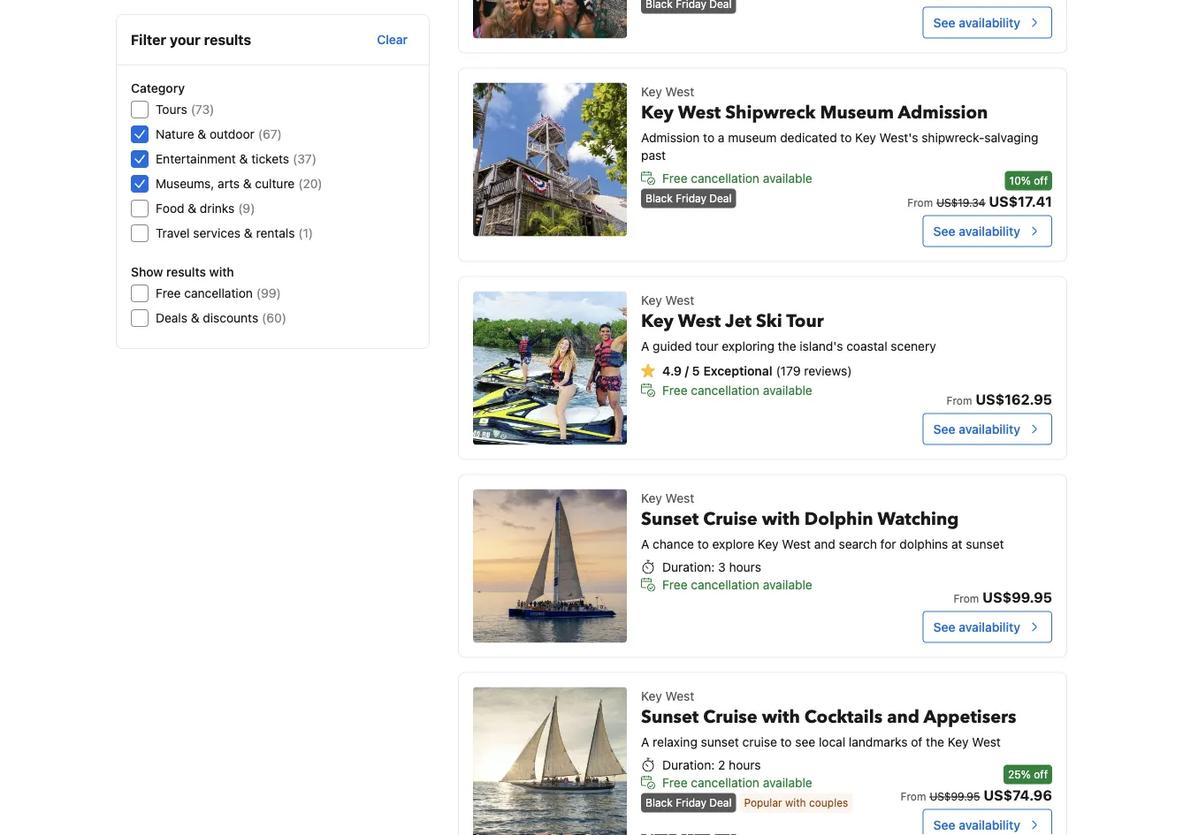 Task type: locate. For each thing, give the bounding box(es) containing it.
3 availability from the top
[[959, 422, 1021, 437]]

dolphin
[[805, 507, 874, 532]]

2 hours from the top
[[729, 758, 761, 773]]

2 cruise from the top
[[703, 706, 758, 730]]

tour
[[787, 309, 824, 334]]

cancellation down exceptional at the top of page
[[691, 383, 760, 398]]

available down dedicated
[[763, 171, 813, 185]]

/
[[685, 364, 689, 378]]

with up cruise
[[762, 706, 800, 730]]

a inside the key west sunset cruise with dolphin watching a chance to explore key west and search for dolphins at sunset
[[641, 537, 650, 552]]

black friday deal down past
[[646, 193, 732, 205]]

us$74.96
[[984, 787, 1053, 804]]

past
[[641, 148, 666, 162]]

0 vertical spatial the
[[778, 339, 797, 353]]

0 vertical spatial a
[[641, 339, 650, 353]]

availability for key west jet ski tour
[[959, 422, 1021, 437]]

& for drinks
[[188, 201, 197, 216]]

category
[[131, 81, 185, 96]]

0 horizontal spatial admission
[[641, 130, 700, 145]]

island's
[[800, 339, 843, 353]]

west down appetisers on the bottom right
[[972, 735, 1001, 750]]

1 vertical spatial black friday deal
[[646, 798, 732, 810]]

friday
[[676, 193, 707, 205], [676, 798, 707, 810]]

to up duration: 3 hours
[[698, 537, 709, 552]]

1 vertical spatial and
[[887, 706, 920, 730]]

0 vertical spatial sunset
[[966, 537, 1004, 552]]

5 see from the top
[[934, 818, 956, 833]]

the right of
[[926, 735, 945, 750]]

0 vertical spatial black friday deal
[[646, 193, 732, 205]]

1 see availability from the top
[[934, 15, 1021, 30]]

from for from us$99.95
[[954, 593, 979, 606]]

to down museum
[[841, 130, 852, 145]]

duration: 2 hours
[[663, 758, 761, 773]]

0 horizontal spatial and
[[814, 537, 836, 552]]

available for ski
[[763, 383, 813, 398]]

from inside from us$19.34 us$17.41
[[908, 197, 933, 209]]

results right your
[[204, 31, 251, 48]]

1 sunset from the top
[[641, 507, 699, 532]]

free cancellation available down museum
[[663, 171, 813, 185]]

tours (73)
[[156, 102, 214, 117]]

availability
[[959, 15, 1021, 30], [959, 224, 1021, 238], [959, 422, 1021, 437], [959, 620, 1021, 635], [959, 818, 1021, 833]]

travel services & rentals (1)
[[156, 226, 313, 241]]

hours right "2" at the right bottom
[[729, 758, 761, 773]]

1 horizontal spatial and
[[887, 706, 920, 730]]

available up the popular with couples at the right bottom of page
[[763, 776, 813, 790]]

hours right 3
[[729, 560, 762, 575]]

free cancellation available down exceptional at the top of page
[[663, 383, 813, 398]]

1 see from the top
[[934, 15, 956, 30]]

entertainment
[[156, 152, 236, 166]]

0 vertical spatial deal
[[710, 193, 732, 205]]

4 available from the top
[[763, 776, 813, 790]]

black down relaxing
[[646, 798, 673, 810]]

key
[[641, 84, 662, 99], [641, 101, 674, 125], [856, 130, 876, 145], [641, 293, 662, 307], [641, 309, 674, 334], [641, 491, 662, 506], [758, 537, 779, 552], [641, 689, 662, 704], [948, 735, 969, 750]]

hours
[[729, 560, 762, 575], [729, 758, 761, 773]]

3 a from the top
[[641, 735, 650, 750]]

1 cruise from the top
[[703, 507, 758, 532]]

1 off from the top
[[1034, 175, 1048, 187]]

cancellation for key west jet ski tour
[[691, 383, 760, 398]]

0 horizontal spatial us$99.95
[[930, 791, 980, 804]]

sunset up chance
[[641, 507, 699, 532]]

from inside from us$99.95
[[954, 593, 979, 606]]

from left "us$162.95"
[[947, 395, 972, 407]]

see availability
[[934, 15, 1021, 30], [934, 224, 1021, 238], [934, 422, 1021, 437], [934, 620, 1021, 635], [934, 818, 1021, 833]]

see inside "link"
[[934, 15, 956, 30]]

0 vertical spatial cruise
[[703, 507, 758, 532]]

see availability link
[[458, 0, 1068, 54]]

from left 'us$19.34'
[[908, 197, 933, 209]]

from for from us$162.95
[[947, 395, 972, 407]]

a left relaxing
[[641, 735, 650, 750]]

see for and
[[934, 818, 956, 833]]

available for cocktails
[[763, 776, 813, 790]]

cancellation down "2" at the right bottom
[[691, 776, 760, 790]]

black down past
[[646, 193, 673, 205]]

1 deal from the top
[[710, 193, 732, 205]]

black friday deal
[[646, 193, 732, 205], [646, 798, 732, 810]]

duration: for sunset cruise with dolphin watching
[[663, 560, 715, 575]]

clear
[[377, 32, 408, 47]]

the
[[778, 339, 797, 353], [926, 735, 945, 750]]

1 horizontal spatial the
[[926, 735, 945, 750]]

sunset up "2" at the right bottom
[[701, 735, 739, 750]]

deal down a
[[710, 193, 732, 205]]

0 vertical spatial and
[[814, 537, 836, 552]]

4 availability from the top
[[959, 620, 1021, 635]]

1 availability from the top
[[959, 15, 1021, 30]]

free cancellation available
[[663, 171, 813, 185], [663, 383, 813, 398], [663, 578, 813, 592], [663, 776, 813, 790]]

& right deals
[[191, 311, 200, 326]]

sunset right the at
[[966, 537, 1004, 552]]

2 see from the top
[[934, 224, 956, 238]]

1 vertical spatial us$99.95
[[930, 791, 980, 804]]

off for sunset cruise with cocktails and appetisers
[[1034, 769, 1048, 782]]

admission up past
[[641, 130, 700, 145]]

4 see from the top
[[934, 620, 956, 635]]

cancellation down 3
[[691, 578, 760, 592]]

free up deals
[[156, 286, 181, 301]]

cancellation for sunset cruise with dolphin watching
[[691, 578, 760, 592]]

us$162.95
[[976, 391, 1053, 408]]

0 horizontal spatial the
[[778, 339, 797, 353]]

free for sunset cruise with cocktails and appetisers
[[663, 776, 688, 790]]

the inside "key west sunset cruise with cocktails and appetisers a relaxing sunset cruise to see local landmarks of the key west"
[[926, 735, 945, 750]]

3 see availability from the top
[[934, 422, 1021, 437]]

duration: 3 hours
[[663, 560, 762, 575]]

free cancellation available down "2" at the right bottom
[[663, 776, 813, 790]]

deal
[[710, 193, 732, 205], [710, 798, 732, 810]]

admission up shipwreck-
[[898, 101, 988, 125]]

1 hours from the top
[[729, 560, 762, 575]]

0 vertical spatial duration:
[[663, 560, 715, 575]]

1 vertical spatial duration:
[[663, 758, 715, 773]]

2 available from the top
[[763, 383, 813, 398]]

free down relaxing
[[663, 776, 688, 790]]

0 vertical spatial results
[[204, 31, 251, 48]]

1 horizontal spatial sunset
[[966, 537, 1004, 552]]

sunset for sunset cruise with cocktails and appetisers
[[641, 706, 699, 730]]

1 available from the top
[[763, 171, 813, 185]]

1 a from the top
[[641, 339, 650, 353]]

2 vertical spatial a
[[641, 735, 650, 750]]

deal down "2" at the right bottom
[[710, 798, 732, 810]]

a for sunset cruise with dolphin watching
[[641, 537, 650, 552]]

1 vertical spatial off
[[1034, 769, 1048, 782]]

0 vertical spatial friday
[[676, 193, 707, 205]]

cruise inside the key west sunset cruise with dolphin watching a chance to explore key west and search for dolphins at sunset
[[703, 507, 758, 532]]

3 free cancellation available from the top
[[663, 578, 813, 592]]

& right food
[[188, 201, 197, 216]]

sunset inside "key west sunset cruise with cocktails and appetisers a relaxing sunset cruise to see local landmarks of the key west"
[[641, 706, 699, 730]]

availability for sunset cruise with cocktails and appetisers
[[959, 818, 1021, 833]]

2 a from the top
[[641, 537, 650, 552]]

show results with
[[131, 265, 234, 280]]

cruise up cruise
[[703, 706, 758, 730]]

us$19.34
[[937, 197, 986, 209]]

deals
[[156, 311, 188, 326]]

west up chance
[[666, 491, 695, 506]]

a for key west jet ski tour
[[641, 339, 650, 353]]

available down the key west sunset cruise with dolphin watching a chance to explore key west and search for dolphins at sunset
[[763, 578, 813, 592]]

to
[[703, 130, 715, 145], [841, 130, 852, 145], [698, 537, 709, 552], [781, 735, 792, 750]]

1 vertical spatial sunset
[[641, 706, 699, 730]]

2 sunset from the top
[[641, 706, 699, 730]]

1 vertical spatial cruise
[[703, 706, 758, 730]]

1 vertical spatial deal
[[710, 798, 732, 810]]

to left a
[[703, 130, 715, 145]]

0 vertical spatial sunset
[[641, 507, 699, 532]]

1 horizontal spatial us$99.95
[[983, 589, 1053, 606]]

sunset
[[641, 507, 699, 532], [641, 706, 699, 730]]

2 off from the top
[[1034, 769, 1048, 782]]

shipwreck
[[726, 101, 816, 125]]

west
[[666, 84, 695, 99], [678, 101, 721, 125], [666, 293, 695, 307], [678, 309, 721, 334], [666, 491, 695, 506], [782, 537, 811, 552], [666, 689, 695, 704], [972, 735, 1001, 750]]

sunset cruise with dolphin watching image
[[473, 490, 627, 644]]

1 vertical spatial sunset
[[701, 735, 739, 750]]

key west shipwreck museum admission image
[[473, 83, 627, 237]]

see availability for sunset cruise with dolphin watching
[[934, 620, 1021, 635]]

a inside key west key west jet ski tour a guided tour exploring the island's coastal scenery
[[641, 339, 650, 353]]

from inside from us$162.95
[[947, 395, 972, 407]]

west up relaxing
[[666, 689, 695, 704]]

0 vertical spatial off
[[1034, 175, 1048, 187]]

a left chance
[[641, 537, 650, 552]]

to inside the key west sunset cruise with dolphin watching a chance to explore key west and search for dolphins at sunset
[[698, 537, 709, 552]]

black
[[646, 193, 673, 205], [646, 798, 673, 810]]

results
[[204, 31, 251, 48], [166, 265, 206, 280]]

2 availability from the top
[[959, 224, 1021, 238]]

2 friday from the top
[[676, 798, 707, 810]]

& up the museums, arts & culture (20) on the left
[[239, 152, 248, 166]]

sunset up relaxing
[[641, 706, 699, 730]]

sunset for sunset cruise with dolphin watching
[[641, 507, 699, 532]]

0 vertical spatial us$99.95
[[983, 589, 1053, 606]]

from down of
[[901, 791, 926, 804]]

(37)
[[293, 152, 317, 166]]

(67)
[[258, 127, 282, 142]]

off
[[1034, 175, 1048, 187], [1034, 769, 1048, 782]]

duration: down chance
[[663, 560, 715, 575]]

2 free cancellation available from the top
[[663, 383, 813, 398]]

coastal
[[847, 339, 888, 353]]

cruise
[[703, 507, 758, 532], [703, 706, 758, 730]]

admission
[[898, 101, 988, 125], [641, 130, 700, 145]]

services
[[193, 226, 241, 241]]

free cancellation available down 3
[[663, 578, 813, 592]]

with inside the key west sunset cruise with dolphin watching a chance to explore key west and search for dolphins at sunset
[[762, 507, 800, 532]]

off right 10%
[[1034, 175, 1048, 187]]

1 vertical spatial admission
[[641, 130, 700, 145]]

results up free cancellation (99)
[[166, 265, 206, 280]]

sunset
[[966, 537, 1004, 552], [701, 735, 739, 750]]

us$99.95 inside the from us$99.95 us$74.96
[[930, 791, 980, 804]]

guided
[[653, 339, 692, 353]]

from inside the from us$99.95 us$74.96
[[901, 791, 926, 804]]

free down chance
[[663, 578, 688, 592]]

1 vertical spatial black
[[646, 798, 673, 810]]

us$99.95
[[983, 589, 1053, 606], [930, 791, 980, 804]]

sunset inside the key west sunset cruise with dolphin watching a chance to explore key west and search for dolphins at sunset
[[641, 507, 699, 532]]

clear button
[[370, 24, 415, 56]]

landmarks
[[849, 735, 908, 750]]

black friday deal down the duration: 2 hours
[[646, 798, 732, 810]]

4 free cancellation available from the top
[[663, 776, 813, 790]]

duration:
[[663, 560, 715, 575], [663, 758, 715, 773]]

off right "25%"
[[1034, 769, 1048, 782]]

to inside "key west sunset cruise with cocktails and appetisers a relaxing sunset cruise to see local landmarks of the key west"
[[781, 735, 792, 750]]

5
[[692, 364, 700, 378]]

available for dolphin
[[763, 578, 813, 592]]

and down dolphin
[[814, 537, 836, 552]]

1 vertical spatial hours
[[729, 758, 761, 773]]

appetisers
[[924, 706, 1017, 730]]

duration: down relaxing
[[663, 758, 715, 773]]

& down (73)
[[198, 127, 206, 142]]

4 see availability from the top
[[934, 620, 1021, 635]]

to left 'see'
[[781, 735, 792, 750]]

cancellation
[[691, 171, 760, 185], [184, 286, 253, 301], [691, 383, 760, 398], [691, 578, 760, 592], [691, 776, 760, 790]]

0 horizontal spatial sunset
[[701, 735, 739, 750]]

us$17.41
[[989, 193, 1053, 210]]

see
[[934, 15, 956, 30], [934, 224, 956, 238], [934, 422, 956, 437], [934, 620, 956, 635], [934, 818, 956, 833]]

tours
[[156, 102, 187, 117]]

1 duration: from the top
[[663, 560, 715, 575]]

your
[[170, 31, 201, 48]]

the up (179
[[778, 339, 797, 353]]

cruise inside "key west sunset cruise with cocktails and appetisers a relaxing sunset cruise to see local landmarks of the key west"
[[703, 706, 758, 730]]

us$99.95 for from us$99.95 us$74.96
[[930, 791, 980, 804]]

free
[[663, 171, 688, 185], [156, 286, 181, 301], [663, 383, 688, 398], [663, 578, 688, 592], [663, 776, 688, 790]]

(20)
[[298, 176, 323, 191]]

free for key west jet ski tour
[[663, 383, 688, 398]]

3 see from the top
[[934, 422, 956, 437]]

free down 4.9
[[663, 383, 688, 398]]

sunset inside "key west sunset cruise with cocktails and appetisers a relaxing sunset cruise to see local landmarks of the key west"
[[701, 735, 739, 750]]

available down (179
[[763, 383, 813, 398]]

west up the tour
[[678, 309, 721, 334]]

5 see availability from the top
[[934, 818, 1021, 833]]

0 vertical spatial admission
[[898, 101, 988, 125]]

a left guided
[[641, 339, 650, 353]]

0 vertical spatial black
[[646, 193, 673, 205]]

see availability for sunset cruise with cocktails and appetisers
[[934, 818, 1021, 833]]

from down the at
[[954, 593, 979, 606]]

and
[[814, 537, 836, 552], [887, 706, 920, 730]]

free cancellation available for ski
[[663, 383, 813, 398]]

from for from us$19.34 us$17.41
[[908, 197, 933, 209]]

with left dolphin
[[762, 507, 800, 532]]

5 availability from the top
[[959, 818, 1021, 833]]

&
[[198, 127, 206, 142], [239, 152, 248, 166], [243, 176, 252, 191], [188, 201, 197, 216], [244, 226, 253, 241], [191, 311, 200, 326]]

free cancellation available for cocktails
[[663, 776, 813, 790]]

with inside "key west sunset cruise with cocktails and appetisers a relaxing sunset cruise to see local landmarks of the key west"
[[762, 706, 800, 730]]

2 see availability from the top
[[934, 224, 1021, 238]]

25%
[[1008, 769, 1031, 782]]

see
[[796, 735, 816, 750]]

0 vertical spatial hours
[[729, 560, 762, 575]]

3 available from the top
[[763, 578, 813, 592]]

cruise up explore
[[703, 507, 758, 532]]

1 vertical spatial a
[[641, 537, 650, 552]]

see for admission
[[934, 224, 956, 238]]

1 vertical spatial friday
[[676, 798, 707, 810]]

2 duration: from the top
[[663, 758, 715, 773]]

1 vertical spatial the
[[926, 735, 945, 750]]

and up of
[[887, 706, 920, 730]]



Task type: describe. For each thing, give the bounding box(es) containing it.
of
[[911, 735, 923, 750]]

popular
[[744, 798, 782, 810]]

a
[[718, 130, 725, 145]]

1 horizontal spatial admission
[[898, 101, 988, 125]]

dolphins
[[900, 537, 949, 552]]

tour
[[696, 339, 719, 353]]

deals & discounts (60)
[[156, 311, 287, 326]]

museum
[[820, 101, 894, 125]]

cruise for dolphin
[[703, 507, 758, 532]]

museums,
[[156, 176, 214, 191]]

and inside the key west sunset cruise with dolphin watching a chance to explore key west and search for dolphins at sunset
[[814, 537, 836, 552]]

key west sunset cruise with cocktails and appetisers a relaxing sunset cruise to see local landmarks of the key west
[[641, 689, 1017, 750]]

jet
[[725, 309, 752, 334]]

filter your results
[[131, 31, 251, 48]]

food & drinks (9)
[[156, 201, 255, 216]]

10%
[[1010, 175, 1031, 187]]

show
[[131, 265, 163, 280]]

us$99.95 for from us$99.95
[[983, 589, 1053, 606]]

from us$99.95
[[954, 589, 1053, 606]]

arts
[[218, 176, 240, 191]]

(73)
[[191, 102, 214, 117]]

cocktails
[[805, 706, 883, 730]]

1 free cancellation available from the top
[[663, 171, 813, 185]]

1 friday from the top
[[676, 193, 707, 205]]

explore
[[713, 537, 755, 552]]

popular with couples
[[744, 798, 849, 810]]

2
[[718, 758, 726, 773]]

availability inside see availability "link"
[[959, 15, 1021, 30]]

cancellation down a
[[691, 171, 760, 185]]

local
[[819, 735, 846, 750]]

& for discounts
[[191, 311, 200, 326]]

key west jet ski tour image
[[473, 292, 627, 445]]

salvaging
[[985, 130, 1039, 145]]

scenery
[[891, 339, 936, 353]]

2 black friday deal from the top
[[646, 798, 732, 810]]

hours for dolphin
[[729, 560, 762, 575]]

reviews)
[[804, 364, 852, 378]]

1 black from the top
[[646, 193, 673, 205]]

with right popular
[[785, 798, 806, 810]]

2 deal from the top
[[710, 798, 732, 810]]

for
[[881, 537, 897, 552]]

(99)
[[256, 286, 281, 301]]

see availability inside "link"
[[934, 15, 1021, 30]]

key west sunset cruise with dolphin watching a chance to explore key west and search for dolphins at sunset
[[641, 491, 1004, 552]]

nature
[[156, 127, 194, 142]]

museums, arts & culture (20)
[[156, 176, 323, 191]]

chance
[[653, 537, 694, 552]]

nature & outdoor (67)
[[156, 127, 282, 142]]

food
[[156, 201, 184, 216]]

museum
[[728, 130, 777, 145]]

west's
[[880, 130, 919, 145]]

& for outdoor
[[198, 127, 206, 142]]

from us$19.34 us$17.41
[[908, 193, 1053, 210]]

(60)
[[262, 311, 287, 326]]

hours for cocktails
[[729, 758, 761, 773]]

dedicated
[[780, 130, 837, 145]]

entertainment & tickets (37)
[[156, 152, 317, 166]]

free cancellation (99)
[[156, 286, 281, 301]]

sunset inside the key west sunset cruise with dolphin watching a chance to explore key west and search for dolphins at sunset
[[966, 537, 1004, 552]]

key west key west shipwreck museum admission admission to a museum dedicated to key west's shipwreck-salvaging past
[[641, 84, 1039, 162]]

(179
[[776, 364, 801, 378]]

1 vertical spatial results
[[166, 265, 206, 280]]

1 black friday deal from the top
[[646, 193, 732, 205]]

filter
[[131, 31, 166, 48]]

& down (9)
[[244, 226, 253, 241]]

west up guided
[[666, 293, 695, 307]]

ski
[[756, 309, 783, 334]]

and inside "key west sunset cruise with cocktails and appetisers a relaxing sunset cruise to see local landmarks of the key west"
[[887, 706, 920, 730]]

a inside "key west sunset cruise with cocktails and appetisers a relaxing sunset cruise to see local landmarks of the key west"
[[641, 735, 650, 750]]

key west pub crawl image
[[473, 0, 627, 39]]

see availability for key west shipwreck museum admission
[[934, 224, 1021, 238]]

west down dolphin
[[782, 537, 811, 552]]

drinks
[[200, 201, 235, 216]]

shipwreck-
[[922, 130, 985, 145]]

west up past
[[666, 84, 695, 99]]

see for watching
[[934, 620, 956, 635]]

& right arts
[[243, 176, 252, 191]]

exceptional
[[704, 364, 773, 378]]

key west key west jet ski tour a guided tour exploring the island's coastal scenery
[[641, 293, 936, 353]]

culture
[[255, 176, 295, 191]]

duration: for sunset cruise with cocktails and appetisers
[[663, 758, 715, 773]]

cancellation for sunset cruise with cocktails and appetisers
[[691, 776, 760, 790]]

cruise for cocktails
[[703, 706, 758, 730]]

search
[[839, 537, 877, 552]]

from us$162.95
[[947, 391, 1053, 408]]

4.9
[[663, 364, 682, 378]]

(9)
[[238, 201, 255, 216]]

see availability for key west jet ski tour
[[934, 422, 1021, 437]]

couples
[[809, 798, 849, 810]]

25% off
[[1008, 769, 1048, 782]]

free cancellation available for dolphin
[[663, 578, 813, 592]]

outdoor
[[210, 127, 255, 142]]

& for tickets
[[239, 152, 248, 166]]

see for tour
[[934, 422, 956, 437]]

at
[[952, 537, 963, 552]]

from us$99.95 us$74.96
[[901, 787, 1053, 804]]

availability for sunset cruise with dolphin watching
[[959, 620, 1021, 635]]

cruise
[[743, 735, 777, 750]]

from for from us$99.95 us$74.96
[[901, 791, 926, 804]]

4.9 / 5 exceptional (179 reviews)
[[663, 364, 852, 378]]

exploring
[[722, 339, 775, 353]]

travel
[[156, 226, 190, 241]]

2 black from the top
[[646, 798, 673, 810]]

availability for key west shipwreck museum admission
[[959, 224, 1021, 238]]

(1)
[[298, 226, 313, 241]]

10% off
[[1010, 175, 1048, 187]]

off for key west shipwreck museum admission
[[1034, 175, 1048, 187]]

discounts
[[203, 311, 258, 326]]

watching
[[878, 507, 959, 532]]

tickets
[[251, 152, 289, 166]]

3
[[718, 560, 726, 575]]

west up a
[[678, 101, 721, 125]]

free down past
[[663, 171, 688, 185]]

rentals
[[256, 226, 295, 241]]

the inside key west key west jet ski tour a guided tour exploring the island's coastal scenery
[[778, 339, 797, 353]]

sunset cruise with cocktails and appetisers image
[[473, 688, 627, 836]]

cancellation up deals & discounts (60)
[[184, 286, 253, 301]]

with up free cancellation (99)
[[209, 265, 234, 280]]

free for sunset cruise with dolphin watching
[[663, 578, 688, 592]]

relaxing
[[653, 735, 698, 750]]



Task type: vqa. For each thing, say whether or not it's contained in the screenshot.


